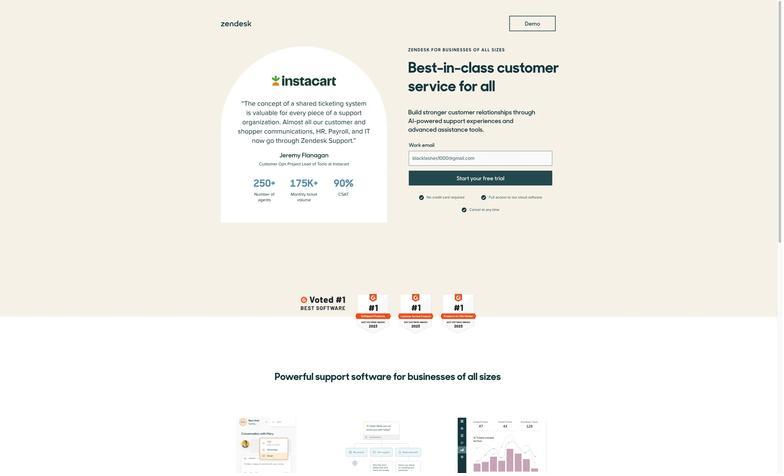 Task type: describe. For each thing, give the bounding box(es) containing it.
experiences
[[467, 116, 502, 125]]

support inside build stronger customer relationships through ai-powered support experiences and advanced assistance tools.
[[444, 116, 466, 125]]

any
[[486, 208, 492, 212]]

in-
[[444, 55, 461, 77]]

of
[[457, 369, 466, 383]]

zendesk
[[408, 46, 430, 53]]

assistance
[[438, 125, 468, 134]]

powered
[[417, 116, 442, 125]]

for
[[432, 46, 442, 53]]

and
[[503, 116, 514, 125]]

tools.
[[469, 125, 484, 134]]

1 vertical spatial all
[[468, 369, 478, 383]]

access
[[496, 195, 507, 200]]

ai-
[[408, 116, 417, 125]]

no
[[427, 195, 432, 200]]

businesses
[[443, 46, 472, 53]]

our
[[512, 195, 518, 200]]

zendesk logo image
[[221, 20, 252, 27]]

0 horizontal spatial software
[[351, 369, 392, 383]]

zendesk for businesses of all sizes best-in-class customer service for all
[[408, 46, 559, 95]]

cloud
[[518, 195, 527, 200]]

cancel
[[470, 208, 481, 212]]

sizes
[[492, 46, 505, 53]]

full access to our cloud software
[[489, 195, 542, 200]]

demo
[[525, 19, 540, 27]]

no credit card required
[[427, 195, 465, 200]]

of
[[474, 46, 480, 53]]

all inside zendesk for businesses of all sizes best-in-class customer service for all
[[481, 74, 495, 95]]

build
[[408, 107, 422, 116]]

best-
[[408, 55, 444, 77]]

through
[[513, 107, 536, 116]]

businesses
[[408, 369, 455, 383]]



Task type: vqa. For each thing, say whether or not it's contained in the screenshot.
top all
yes



Task type: locate. For each thing, give the bounding box(es) containing it.
advanced
[[408, 125, 437, 134]]

class
[[461, 55, 495, 77]]

0 vertical spatial customer
[[497, 55, 559, 77]]

all up relationships
[[481, 74, 495, 95]]

0 horizontal spatial for
[[394, 369, 406, 383]]

stronger
[[423, 107, 447, 116]]

relationships
[[477, 107, 512, 116]]

1 horizontal spatial software
[[528, 195, 542, 200]]

powerful support software for businesses of all sizes
[[275, 369, 501, 383]]

1 horizontal spatial all
[[481, 74, 495, 95]]

required
[[451, 195, 465, 200]]

for inside zendesk for businesses of all sizes best-in-class customer service for all
[[459, 74, 478, 95]]

time
[[493, 208, 500, 212]]

build stronger customer relationships through ai-powered support experiences and advanced assistance tools.
[[408, 107, 536, 134]]

for
[[459, 74, 478, 95], [394, 369, 406, 383]]

0 horizontal spatial all
[[468, 369, 478, 383]]

1 horizontal spatial for
[[459, 74, 478, 95]]

credit
[[433, 195, 442, 200]]

0 horizontal spatial customer
[[448, 107, 475, 116]]

1 horizontal spatial customer
[[497, 55, 559, 77]]

1 vertical spatial software
[[351, 369, 392, 383]]

0 vertical spatial for
[[459, 74, 478, 95]]

powerful
[[275, 369, 314, 383]]

service
[[408, 74, 456, 95]]

card
[[443, 195, 450, 200]]

demo link
[[510, 16, 556, 31]]

1 vertical spatial support
[[316, 369, 350, 383]]

support
[[444, 116, 466, 125], [316, 369, 350, 383]]

customer inside zendesk for businesses of all sizes best-in-class customer service for all
[[497, 55, 559, 77]]

full
[[489, 195, 495, 200]]

1 vertical spatial for
[[394, 369, 406, 383]]

0 horizontal spatial support
[[316, 369, 350, 383]]

0 vertical spatial support
[[444, 116, 466, 125]]

0 vertical spatial software
[[528, 195, 542, 200]]

to
[[508, 195, 511, 200]]

1 vertical spatial customer
[[448, 107, 475, 116]]

cancel at any time
[[470, 208, 500, 212]]

sizes
[[480, 369, 501, 383]]

1 horizontal spatial support
[[444, 116, 466, 125]]

all
[[482, 46, 491, 53]]

all right "of"
[[468, 369, 478, 383]]

software
[[528, 195, 542, 200], [351, 369, 392, 383]]

all
[[481, 74, 495, 95], [468, 369, 478, 383]]

at
[[482, 208, 485, 212]]

customer inside build stronger customer relationships through ai-powered support experiences and advanced assistance tools.
[[448, 107, 475, 116]]

0 vertical spatial all
[[481, 74, 495, 95]]

customer
[[497, 55, 559, 77], [448, 107, 475, 116]]



